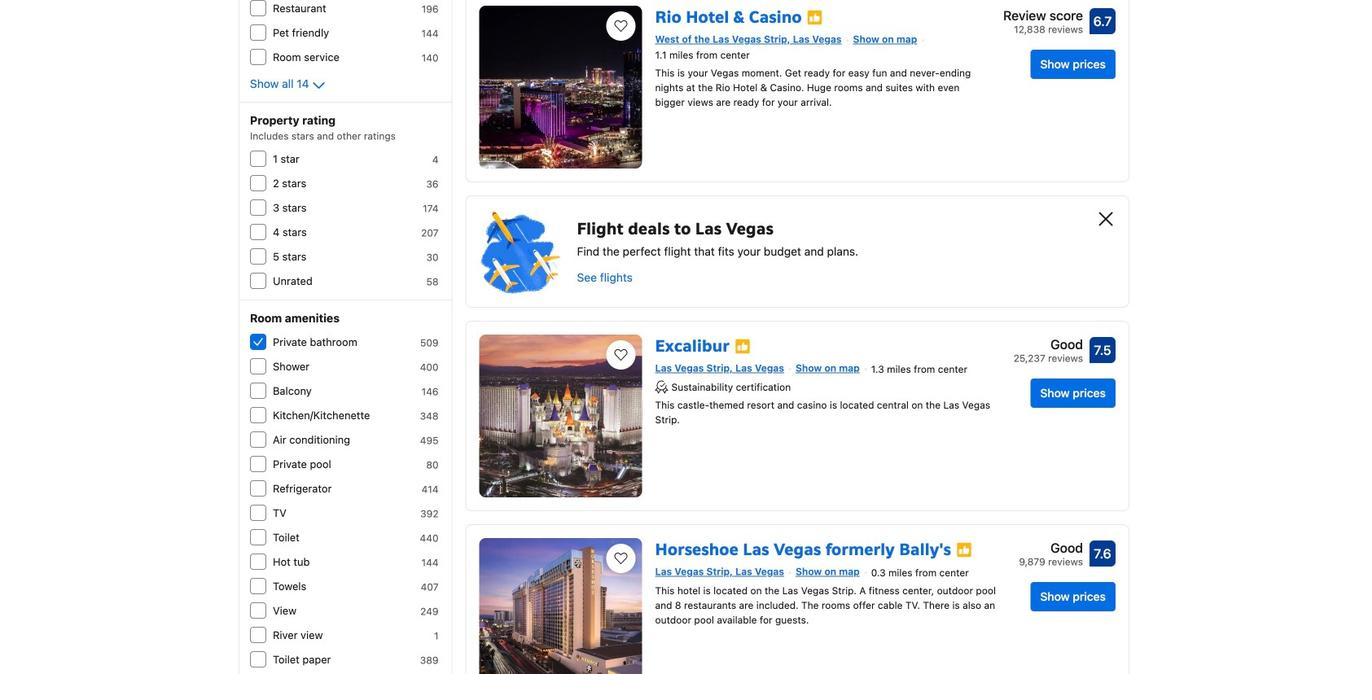 Task type: locate. For each thing, give the bounding box(es) containing it.
this property is part of our preferred partner program. it's committed to providing excellent service and good value. it'll pay us a higher commission if you make a booking. image
[[807, 9, 823, 26]]

flight deals to las vegas image
[[480, 209, 564, 294]]

this property is part of our preferred partner program. it's committed to providing excellent service and good value. it'll pay us a higher commission if you make a booking. image
[[807, 9, 823, 26], [735, 339, 751, 355], [735, 339, 751, 355]]

this property is part of our preferred partner program. it's committed to providing excellent service and good value. it'll pay us a higher commission if you make a booking. image for the excalibur image
[[735, 339, 751, 355]]

rio hotel & casino image
[[480, 6, 642, 169]]



Task type: describe. For each thing, give the bounding box(es) containing it.
horseshoe las vegas formerly bally's image
[[480, 539, 642, 675]]

this property is part of our preferred partner program. it's committed to providing excellent service and good value. it'll pay us a higher commission if you make a booking. image for rio hotel & casino "image"
[[807, 9, 823, 26]]

excalibur image
[[480, 335, 642, 498]]



Task type: vqa. For each thing, say whether or not it's contained in the screenshot.
second 41 from the top
no



